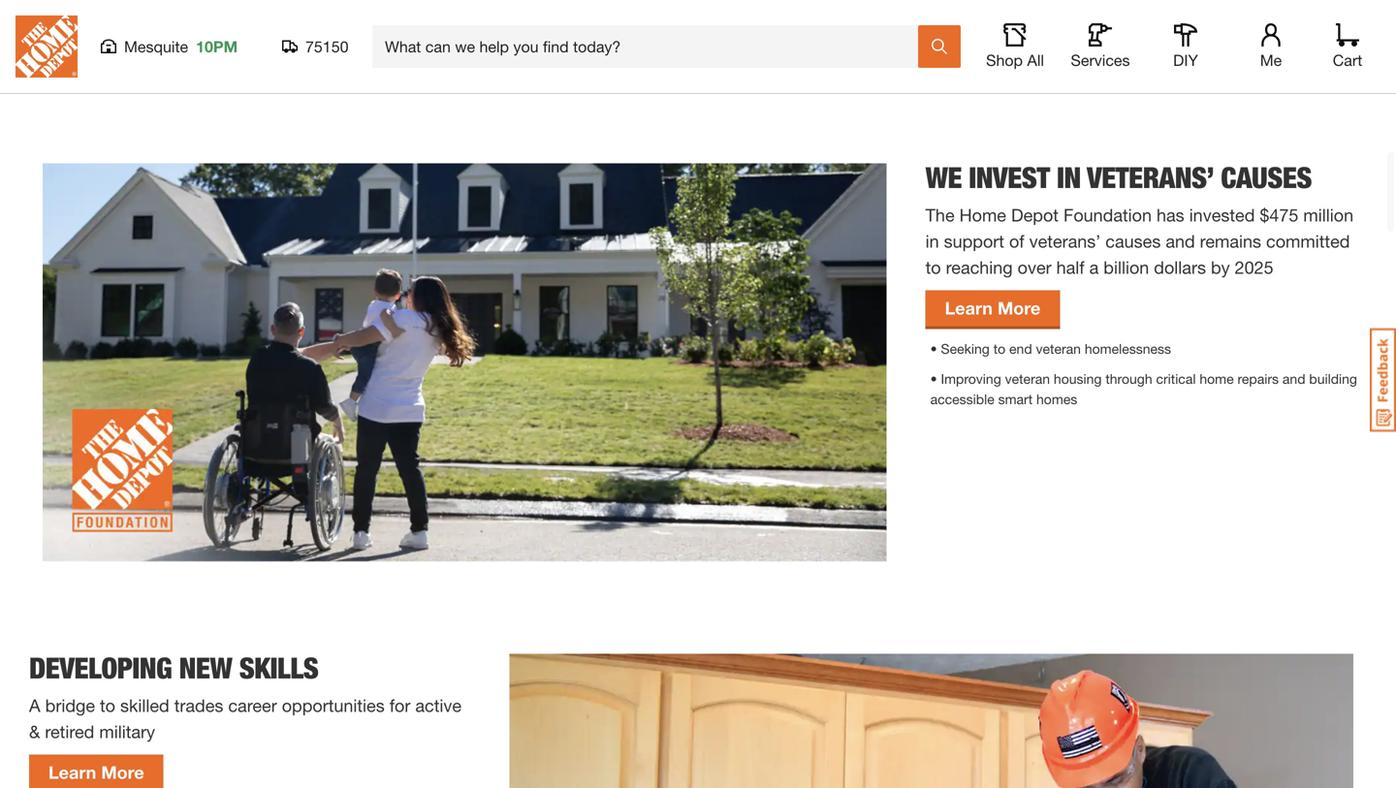 Task type: vqa. For each thing, say whether or not it's contained in the screenshot.
building
yes



Task type: locate. For each thing, give the bounding box(es) containing it.
military
[[99, 722, 155, 742]]

learn more link for developing new skills
[[29, 755, 164, 788]]

veteran up housing
[[1036, 341, 1081, 357]]

1 horizontal spatial to
[[925, 257, 941, 278]]

mesquite
[[124, 37, 188, 56]]

we invest in veterans' causes the home depot foundation has invested $475 million in support of veterans' causes and remains committed to reaching over half a billion dollars by 2025
[[925, 160, 1353, 278]]

1 • from the top
[[930, 341, 937, 357]]

billion
[[1104, 257, 1149, 278]]

learn more down the retired
[[48, 762, 144, 783]]

1 vertical spatial learn
[[48, 762, 96, 783]]

a
[[1089, 257, 1099, 278]]

1 vertical spatial to
[[993, 341, 1005, 357]]

1 horizontal spatial learn more link
[[925, 290, 1060, 326]]

 image for we invest in veterans' causes
[[42, 163, 887, 577]]

and up dollars
[[1166, 231, 1195, 251]]

• seeking to end veteran homelessness
[[930, 341, 1171, 357]]

0 vertical spatial veteran
[[1036, 341, 1081, 357]]

retired
[[45, 722, 94, 742]]

remains
[[1200, 231, 1261, 251]]

• inside • improving veteran housing through critical home repairs and building accessible smart homes
[[930, 371, 937, 387]]

learn more for developing new skills
[[48, 762, 144, 783]]

homes
[[1036, 391, 1077, 407]]

diy button
[[1155, 23, 1217, 70]]

critical
[[1156, 371, 1196, 387]]

skills
[[239, 651, 318, 686]]

learn more
[[945, 297, 1041, 318], [48, 762, 144, 783]]

and
[[1166, 231, 1195, 251], [1283, 371, 1305, 387]]

1 vertical spatial veteran
[[1005, 371, 1050, 387]]

learn for we invest in veterans' causes
[[945, 297, 993, 318]]

foundation
[[1064, 204, 1152, 225]]

to left end
[[993, 341, 1005, 357]]

1 horizontal spatial learn
[[945, 297, 993, 318]]

• left seeking
[[930, 341, 937, 357]]

veteran inside • improving veteran housing through critical home repairs and building accessible smart homes
[[1005, 371, 1050, 387]]

• up accessible on the right
[[930, 371, 937, 387]]

learn more link down reaching
[[925, 290, 1060, 326]]

half
[[1056, 257, 1084, 278]]

1 horizontal spatial learn more
[[945, 297, 1041, 318]]

of
[[1009, 231, 1024, 251]]

by
[[1211, 257, 1230, 278]]

cart
[[1333, 51, 1362, 69]]

2 • from the top
[[930, 371, 937, 387]]

0 horizontal spatial learn
[[48, 762, 96, 783]]

learn
[[945, 297, 993, 318], [48, 762, 96, 783]]

housing
[[1054, 371, 1102, 387]]

0 horizontal spatial more
[[101, 762, 144, 783]]

shop all button
[[984, 23, 1046, 70]]

shop
[[986, 51, 1023, 69]]

1 horizontal spatial and
[[1283, 371, 1305, 387]]

&
[[29, 722, 40, 742]]

to up military at bottom
[[100, 695, 115, 716]]

skilled
[[120, 695, 169, 716]]

1 vertical spatial learn more
[[48, 762, 144, 783]]

0 vertical spatial •
[[930, 341, 937, 357]]

$475
[[1260, 204, 1299, 225]]

active
[[415, 695, 462, 716]]

invested
[[1189, 204, 1255, 225]]

veteran
[[1036, 341, 1081, 357], [1005, 371, 1050, 387]]

learn more link down the retired
[[29, 755, 164, 788]]

end
[[1009, 341, 1032, 357]]

causes
[[1221, 160, 1312, 195]]

career
[[228, 695, 277, 716]]

2 vertical spatial to
[[100, 695, 115, 716]]

0 vertical spatial learn more link
[[925, 290, 1060, 326]]

0 horizontal spatial learn more
[[48, 762, 144, 783]]

more for we invest in veterans' causes
[[998, 297, 1041, 318]]

more
[[998, 297, 1041, 318], [101, 762, 144, 783]]

75150
[[305, 37, 349, 56]]

the
[[925, 204, 955, 225]]

to down in
[[925, 257, 941, 278]]

and inside we invest in veterans' causes the home depot foundation has invested $475 million in support of veterans' causes and remains committed to reaching over half a billion dollars by 2025
[[1166, 231, 1195, 251]]

• for • seeking to end veteran homelessness
[[930, 341, 937, 357]]

smart
[[998, 391, 1033, 407]]

 image
[[509, 0, 1354, 86], [42, 163, 887, 577], [509, 654, 1354, 788]]

more for developing new skills
[[101, 762, 144, 783]]

learn down the retired
[[48, 762, 96, 783]]

0 vertical spatial to
[[925, 257, 941, 278]]

learn more down reaching
[[945, 297, 1041, 318]]

0 horizontal spatial and
[[1166, 231, 1195, 251]]

to inside we invest in veterans' causes the home depot foundation has invested $475 million in support of veterans' causes and remains committed to reaching over half a billion dollars by 2025
[[925, 257, 941, 278]]

we
[[925, 160, 962, 195]]

75150 button
[[282, 37, 349, 56]]

0 horizontal spatial learn more link
[[29, 755, 164, 788]]

new
[[179, 651, 232, 686]]

1 vertical spatial more
[[101, 762, 144, 783]]

more down military at bottom
[[101, 762, 144, 783]]

learn up seeking
[[945, 297, 993, 318]]

services
[[1071, 51, 1130, 69]]

2 horizontal spatial to
[[993, 341, 1005, 357]]

homelessness
[[1085, 341, 1171, 357]]

and right the repairs on the right top of the page
[[1283, 371, 1305, 387]]

0 horizontal spatial to
[[100, 695, 115, 716]]

more up end
[[998, 297, 1041, 318]]

to
[[925, 257, 941, 278], [993, 341, 1005, 357], [100, 695, 115, 716]]

0 vertical spatial learn
[[945, 297, 993, 318]]

all
[[1027, 51, 1044, 69]]

0 vertical spatial and
[[1166, 231, 1195, 251]]

shop all
[[986, 51, 1044, 69]]

0 vertical spatial more
[[998, 297, 1041, 318]]

learn more link
[[925, 290, 1060, 326], [29, 755, 164, 788]]

veterans'
[[1029, 231, 1101, 251]]

0 vertical spatial  image
[[509, 0, 1354, 86]]

1 vertical spatial learn more link
[[29, 755, 164, 788]]

1 horizontal spatial more
[[998, 297, 1041, 318]]

1 vertical spatial  image
[[42, 163, 887, 577]]

support
[[944, 231, 1004, 251]]

0 vertical spatial learn more
[[945, 297, 1041, 318]]

2 vertical spatial  image
[[509, 654, 1354, 788]]

diy
[[1173, 51, 1198, 69]]

1 vertical spatial •
[[930, 371, 937, 387]]

1 vertical spatial and
[[1283, 371, 1305, 387]]

veteran up smart
[[1005, 371, 1050, 387]]

•
[[930, 341, 937, 357], [930, 371, 937, 387]]

has
[[1157, 204, 1184, 225]]

causes
[[1106, 231, 1161, 251]]



Task type: describe. For each thing, give the bounding box(es) containing it.
developing new skills a bridge to skilled trades career opportunities for active & retired military
[[29, 651, 462, 742]]

depot
[[1011, 204, 1059, 225]]

feedback link image
[[1370, 328, 1396, 432]]

learn for developing new skills
[[48, 762, 96, 783]]

to inside developing new skills a bridge to skilled trades career opportunities for active & retired military
[[100, 695, 115, 716]]

for
[[389, 695, 410, 716]]

invest
[[969, 160, 1050, 195]]

a
[[29, 695, 40, 716]]

through
[[1106, 371, 1152, 387]]

mesquite 10pm
[[124, 37, 238, 56]]

accessible
[[930, 391, 994, 407]]

• for • improving veteran housing through critical home repairs and building accessible smart homes
[[930, 371, 937, 387]]

in
[[925, 231, 939, 251]]

over
[[1018, 257, 1052, 278]]

the home depot logo image
[[16, 16, 78, 78]]

reaching
[[946, 257, 1013, 278]]

opportunities
[[282, 695, 385, 716]]

cart link
[[1326, 23, 1369, 70]]

learn more link for we invest in veterans' causes
[[925, 290, 1060, 326]]

committed
[[1266, 231, 1350, 251]]

repairs
[[1238, 371, 1279, 387]]

What can we help you find today? search field
[[385, 26, 917, 67]]

 image for developing new skills
[[509, 654, 1354, 788]]

learn more for we invest in veterans' causes
[[945, 297, 1041, 318]]

dollars
[[1154, 257, 1206, 278]]

seeking
[[941, 341, 990, 357]]

million
[[1303, 204, 1353, 225]]

and inside • improving veteran housing through critical home repairs and building accessible smart homes
[[1283, 371, 1305, 387]]

developing
[[29, 651, 172, 686]]

trades
[[174, 695, 223, 716]]

improving
[[941, 371, 1001, 387]]

2025
[[1235, 257, 1274, 278]]

veterans'
[[1087, 160, 1214, 195]]

me button
[[1240, 23, 1302, 70]]

bridge
[[45, 695, 95, 716]]

10pm
[[196, 37, 238, 56]]

home
[[959, 204, 1006, 225]]

• improving veteran housing through critical home repairs and building accessible smart homes
[[930, 371, 1357, 407]]

home
[[1200, 371, 1234, 387]]

me
[[1260, 51, 1282, 69]]

services button
[[1069, 23, 1131, 70]]

in
[[1057, 160, 1081, 195]]

building
[[1309, 371, 1357, 387]]



